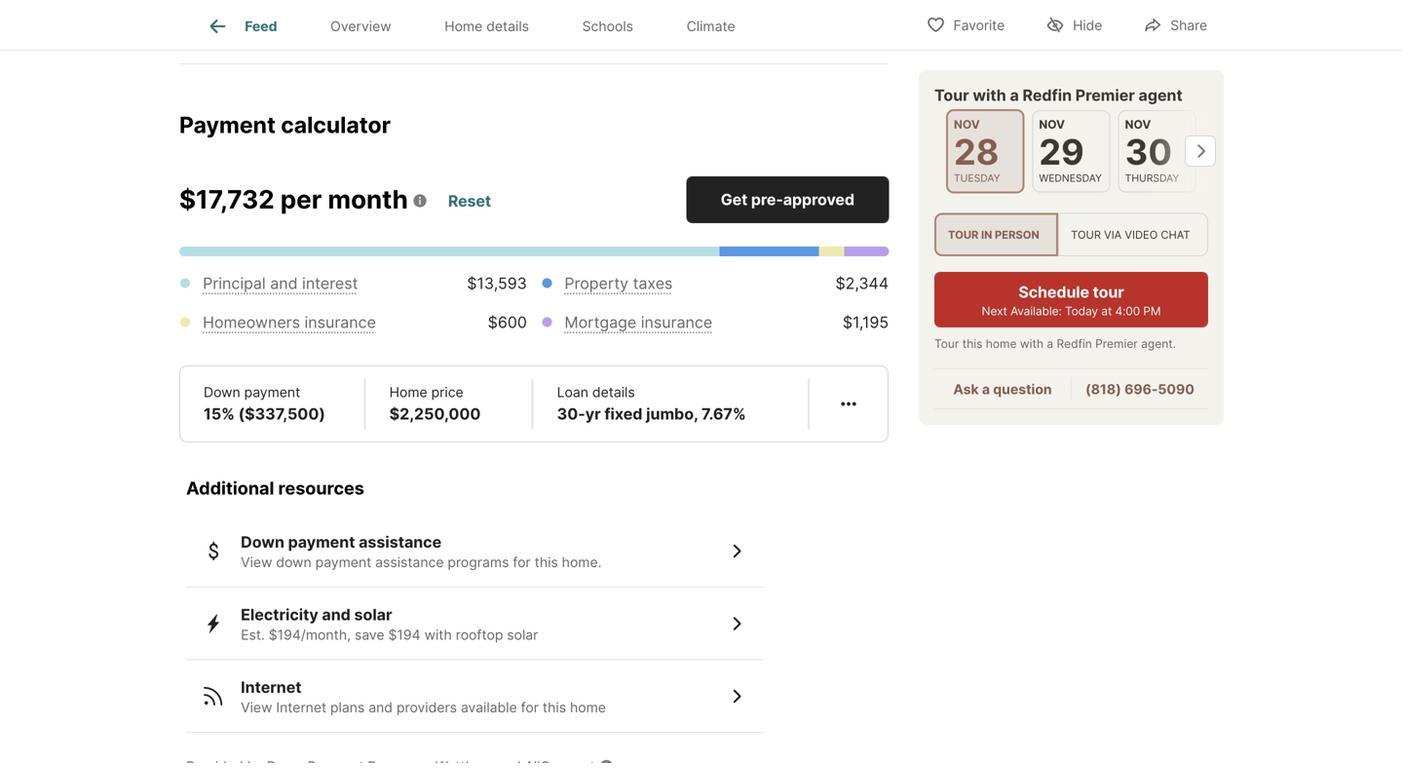 Task type: vqa. For each thing, say whether or not it's contained in the screenshot.
Additional resources
yes



Task type: locate. For each thing, give the bounding box(es) containing it.
electricity
[[241, 606, 318, 625]]

details inside tab
[[487, 18, 529, 34]]

this down next
[[963, 337, 983, 351]]

share
[[1171, 17, 1208, 34]]

insurance down taxes
[[641, 313, 713, 332]]

home inside internet view internet plans and providers available for this home
[[570, 700, 606, 716]]

get pre-approved button
[[687, 177, 889, 223]]

2 horizontal spatial nov
[[1126, 117, 1152, 132]]

nov down agent
[[1126, 117, 1152, 132]]

down
[[276, 554, 312, 571]]

homeowners
[[203, 313, 300, 332]]

view inside internet view internet plans and providers available for this home
[[241, 700, 272, 716]]

tuesday
[[954, 172, 1001, 184]]

home
[[445, 18, 483, 34], [390, 384, 428, 401]]

insurance down interest at the top left of page
[[305, 313, 376, 332]]

0 vertical spatial home
[[986, 337, 1017, 351]]

nov down 'tour with a redfin premier agent' at the right top
[[1039, 117, 1065, 132]]

this right available
[[543, 700, 566, 716]]

0 horizontal spatial home
[[570, 700, 606, 716]]

providers
[[397, 700, 457, 716]]

insurance for homeowners insurance
[[305, 313, 376, 332]]

0 vertical spatial view
[[241, 554, 272, 571]]

tour up nov 28 tuesday at top
[[935, 86, 970, 105]]

approved
[[784, 190, 855, 209]]

pre-
[[751, 190, 784, 209]]

2 horizontal spatial with
[[1020, 337, 1044, 351]]

a
[[1010, 86, 1019, 105], [1047, 337, 1054, 351], [983, 381, 990, 398]]

tour
[[935, 86, 970, 105], [948, 228, 979, 241], [1071, 228, 1102, 241], [935, 337, 960, 351]]

payment up down
[[288, 533, 355, 552]]

solar up save
[[354, 606, 392, 625]]

down inside down payment 15% ($337,500)
[[204, 384, 241, 401]]

view down 'est.' on the left
[[241, 700, 272, 716]]

view inside down payment assistance view down payment assistance programs for this home.
[[241, 554, 272, 571]]

fixed
[[605, 405, 643, 424]]

nov inside nov 29 wednesday
[[1039, 117, 1065, 132]]

this
[[963, 337, 983, 351], [535, 554, 558, 571], [543, 700, 566, 716]]

schedule
[[1019, 283, 1090, 302]]

principal
[[203, 274, 266, 293]]

and up homeowners insurance link
[[270, 274, 298, 293]]

1 horizontal spatial nov
[[1039, 117, 1065, 132]]

0 horizontal spatial details
[[487, 18, 529, 34]]

question
[[994, 381, 1052, 398]]

0 horizontal spatial and
[[270, 274, 298, 293]]

insurance
[[305, 313, 376, 332], [641, 313, 713, 332]]

nov inside nov 28 tuesday
[[954, 117, 980, 132]]

1 horizontal spatial home
[[445, 18, 483, 34]]

home details tab
[[418, 3, 556, 50]]

favorite button
[[910, 4, 1022, 44]]

payment right down
[[316, 554, 372, 571]]

schools tab
[[556, 3, 660, 50]]

in
[[982, 228, 993, 241]]

nov for 30
[[1126, 117, 1152, 132]]

tour for tour with a redfin premier agent
[[935, 86, 970, 105]]

3 nov from the left
[[1126, 117, 1152, 132]]

payment for 15%
[[244, 384, 300, 401]]

loan
[[557, 384, 589, 401]]

chat
[[1161, 228, 1191, 241]]

home inside tab
[[445, 18, 483, 34]]

0 vertical spatial for
[[513, 554, 531, 571]]

today
[[1065, 304, 1099, 318]]

0 vertical spatial down
[[204, 384, 241, 401]]

nov for 28
[[954, 117, 980, 132]]

and up $194/month, at the bottom left of page
[[322, 606, 351, 625]]

1 vertical spatial home
[[570, 700, 606, 716]]

available
[[461, 700, 517, 716]]

payment inside down payment 15% ($337,500)
[[244, 384, 300, 401]]

2 nov from the left
[[1039, 117, 1065, 132]]

1 horizontal spatial home
[[986, 337, 1017, 351]]

0 horizontal spatial a
[[983, 381, 990, 398]]

0 horizontal spatial solar
[[354, 606, 392, 625]]

0 horizontal spatial home
[[390, 384, 428, 401]]

nov up tuesday
[[954, 117, 980, 132]]

for right the programs
[[513, 554, 531, 571]]

list box containing tour in person
[[935, 213, 1209, 257]]

1 insurance from the left
[[305, 313, 376, 332]]

1 vertical spatial and
[[322, 606, 351, 625]]

and right plans
[[369, 700, 393, 716]]

details
[[487, 18, 529, 34], [593, 384, 635, 401]]

0 horizontal spatial with
[[425, 627, 452, 644]]

for inside internet view internet plans and providers available for this home
[[521, 700, 539, 716]]

assistance
[[359, 533, 442, 552], [375, 554, 444, 571]]

2 horizontal spatial a
[[1047, 337, 1054, 351]]

0 vertical spatial with
[[973, 86, 1007, 105]]

1 vertical spatial assistance
[[375, 554, 444, 571]]

down up 15%
[[204, 384, 241, 401]]

this inside down payment assistance view down payment assistance programs for this home.
[[535, 554, 558, 571]]

price
[[431, 384, 464, 401]]

overview
[[331, 18, 391, 34]]

2 insurance from the left
[[641, 313, 713, 332]]

nov inside nov 30 thursday
[[1126, 117, 1152, 132]]

1 horizontal spatial solar
[[507, 627, 538, 644]]

schedule tour next available: today at 4:00 pm
[[982, 283, 1161, 318]]

1 vertical spatial for
[[521, 700, 539, 716]]

0 vertical spatial premier
[[1076, 86, 1136, 105]]

29
[[1039, 131, 1085, 173]]

1 vertical spatial home
[[390, 384, 428, 401]]

1 vertical spatial solar
[[507, 627, 538, 644]]

save
[[355, 627, 385, 644]]

tour left via
[[1071, 228, 1102, 241]]

down payment 15% ($337,500)
[[204, 384, 325, 424]]

reset
[[448, 191, 491, 210]]

with up nov 28 tuesday at top
[[973, 86, 1007, 105]]

rooftop
[[456, 627, 503, 644]]

person
[[995, 228, 1040, 241]]

15%
[[204, 405, 235, 424]]

2 view from the top
[[241, 700, 272, 716]]

4:00
[[1116, 304, 1141, 318]]

5090
[[1158, 381, 1195, 398]]

nov
[[954, 117, 980, 132], [1039, 117, 1065, 132], [1126, 117, 1152, 132]]

$194/month,
[[269, 627, 351, 644]]

down for ($337,500)
[[204, 384, 241, 401]]

premier left agent
[[1076, 86, 1136, 105]]

and inside internet view internet plans and providers available for this home
[[369, 700, 393, 716]]

ask
[[954, 381, 979, 398]]

with
[[973, 86, 1007, 105], [1020, 337, 1044, 351], [425, 627, 452, 644]]

home for home price $2,250,000
[[390, 384, 428, 401]]

yr
[[586, 405, 601, 424]]

nov 29 wednesday
[[1039, 117, 1102, 184]]

0 vertical spatial solar
[[354, 606, 392, 625]]

and for electricity
[[322, 606, 351, 625]]

hide button
[[1030, 4, 1119, 44]]

28
[[954, 131, 1000, 173]]

0 horizontal spatial nov
[[954, 117, 980, 132]]

feed
[[245, 18, 277, 34]]

tab list
[[179, 0, 778, 50]]

internet down 'est.' on the left
[[241, 678, 302, 697]]

redfin up 29
[[1023, 86, 1072, 105]]

list box
[[935, 213, 1209, 257]]

0 vertical spatial details
[[487, 18, 529, 34]]

home.
[[562, 554, 602, 571]]

details inside loan details 30-yr fixed jumbo, 7.67%
[[593, 384, 635, 401]]

solar right 'rooftop'
[[507, 627, 538, 644]]

and inside the electricity and solar est. $194/month, save                  $194 with rooftop solar
[[322, 606, 351, 625]]

internet
[[241, 678, 302, 697], [276, 700, 327, 716]]

home inside home price $2,250,000
[[390, 384, 428, 401]]

schools
[[583, 18, 634, 34]]

tour left in
[[948, 228, 979, 241]]

premier down at on the top of page
[[1096, 337, 1138, 351]]

2 vertical spatial with
[[425, 627, 452, 644]]

1 vertical spatial view
[[241, 700, 272, 716]]

internet left plans
[[276, 700, 327, 716]]

1 view from the top
[[241, 554, 272, 571]]

est.
[[241, 627, 265, 644]]

$17,732 per month
[[179, 184, 408, 215]]

2 vertical spatial and
[[369, 700, 393, 716]]

2 vertical spatial a
[[983, 381, 990, 398]]

view
[[241, 554, 272, 571], [241, 700, 272, 716]]

down
[[204, 384, 241, 401], [241, 533, 285, 552]]

reset button
[[447, 184, 492, 219]]

agent.
[[1142, 337, 1177, 351]]

hide
[[1073, 17, 1103, 34]]

None button
[[947, 109, 1025, 193], [1033, 110, 1111, 192], [1119, 110, 1197, 192], [947, 109, 1025, 193], [1033, 110, 1111, 192], [1119, 110, 1197, 192]]

redfin down 'today'
[[1057, 337, 1093, 351]]

2 horizontal spatial and
[[369, 700, 393, 716]]

with right $194
[[425, 627, 452, 644]]

tour up ask
[[935, 337, 960, 351]]

payment for assistance
[[288, 533, 355, 552]]

1 horizontal spatial down
[[241, 533, 285, 552]]

for right available
[[521, 700, 539, 716]]

0 horizontal spatial down
[[204, 384, 241, 401]]

down for view
[[241, 533, 285, 552]]

0 horizontal spatial insurance
[[305, 313, 376, 332]]

7.67%
[[702, 405, 746, 424]]

property
[[565, 274, 629, 293]]

payment up '($337,500)'
[[244, 384, 300, 401]]

1 horizontal spatial and
[[322, 606, 351, 625]]

1 vertical spatial payment
[[288, 533, 355, 552]]

2 vertical spatial this
[[543, 700, 566, 716]]

1 vertical spatial down
[[241, 533, 285, 552]]

1 vertical spatial this
[[535, 554, 558, 571]]

down inside down payment assistance view down payment assistance programs for this home.
[[241, 533, 285, 552]]

down up down
[[241, 533, 285, 552]]

get
[[721, 190, 748, 209]]

get pre-approved
[[721, 190, 855, 209]]

1 vertical spatial details
[[593, 384, 635, 401]]

(818)
[[1086, 381, 1122, 398]]

0 vertical spatial a
[[1010, 86, 1019, 105]]

and for principal
[[270, 274, 298, 293]]

30-
[[557, 405, 586, 424]]

view left down
[[241, 554, 272, 571]]

0 vertical spatial and
[[270, 274, 298, 293]]

1 horizontal spatial a
[[1010, 86, 1019, 105]]

0 vertical spatial payment
[[244, 384, 300, 401]]

1 nov from the left
[[954, 117, 980, 132]]

property taxes link
[[565, 274, 673, 293]]

this left home.
[[535, 554, 558, 571]]

1 vertical spatial a
[[1047, 337, 1054, 351]]

per
[[280, 184, 322, 215]]

with down the available:
[[1020, 337, 1044, 351]]

home
[[986, 337, 1017, 351], [570, 700, 606, 716]]

1 horizontal spatial details
[[593, 384, 635, 401]]

solar
[[354, 606, 392, 625], [507, 627, 538, 644]]

1 horizontal spatial insurance
[[641, 313, 713, 332]]

0 vertical spatial redfin
[[1023, 86, 1072, 105]]

0 vertical spatial home
[[445, 18, 483, 34]]



Task type: describe. For each thing, give the bounding box(es) containing it.
tour in person
[[948, 228, 1040, 241]]

calculator
[[281, 111, 391, 138]]

1 horizontal spatial with
[[973, 86, 1007, 105]]

$2,250,000
[[390, 405, 481, 424]]

payment
[[179, 111, 276, 138]]

plans
[[330, 700, 365, 716]]

resources
[[278, 478, 364, 499]]

home for home details
[[445, 18, 483, 34]]

available:
[[1011, 304, 1062, 318]]

details for loan details 30-yr fixed jumbo, 7.67%
[[593, 384, 635, 401]]

(818) 696-5090
[[1086, 381, 1195, 398]]

payment calculator
[[179, 111, 391, 138]]

tour for tour via video chat
[[1071, 228, 1102, 241]]

tour
[[1093, 283, 1125, 302]]

at
[[1102, 304, 1112, 318]]

nov 30 thursday
[[1126, 117, 1180, 184]]

ask a question link
[[954, 381, 1052, 398]]

tour for tour in person
[[948, 228, 979, 241]]

down payment assistance view down payment assistance programs for this home.
[[241, 533, 602, 571]]

loan details 30-yr fixed jumbo, 7.67%
[[557, 384, 746, 424]]

electricity and solar est. $194/month, save                  $194 with rooftop solar
[[241, 606, 538, 644]]

thursday
[[1126, 172, 1180, 184]]

(818) 696-5090 link
[[1086, 381, 1195, 398]]

home price $2,250,000
[[390, 384, 481, 424]]

tour with a redfin premier agent
[[935, 86, 1183, 105]]

this inside internet view internet plans and providers available for this home
[[543, 700, 566, 716]]

mortgage insurance
[[565, 313, 713, 332]]

mortgage
[[565, 313, 637, 332]]

principal and interest link
[[203, 274, 358, 293]]

video
[[1125, 228, 1158, 241]]

0 vertical spatial this
[[963, 337, 983, 351]]

agent
[[1139, 86, 1183, 105]]

$17,732
[[179, 184, 275, 215]]

next
[[982, 304, 1008, 318]]

nov 28 tuesday
[[954, 117, 1001, 184]]

$194
[[388, 627, 421, 644]]

feed link
[[206, 15, 277, 38]]

0 vertical spatial internet
[[241, 678, 302, 697]]

tour via video chat
[[1071, 228, 1191, 241]]

$13,593
[[467, 274, 527, 293]]

homeowners insurance
[[203, 313, 376, 332]]

$600
[[488, 313, 527, 332]]

($337,500)
[[238, 405, 325, 424]]

programs
[[448, 554, 509, 571]]

climate
[[687, 18, 736, 34]]

internet view internet plans and providers available for this home
[[241, 678, 606, 716]]

696-
[[1125, 381, 1158, 398]]

insurance for mortgage insurance
[[641, 313, 713, 332]]

home details
[[445, 18, 529, 34]]

overview tab
[[304, 3, 418, 50]]

month
[[328, 184, 408, 215]]

1 vertical spatial internet
[[276, 700, 327, 716]]

mortgage insurance link
[[565, 313, 713, 332]]

interest
[[302, 274, 358, 293]]

homeowners insurance link
[[203, 313, 376, 332]]

additional
[[186, 478, 274, 499]]

2 vertical spatial payment
[[316, 554, 372, 571]]

0 vertical spatial assistance
[[359, 533, 442, 552]]

for inside down payment assistance view down payment assistance programs for this home.
[[513, 554, 531, 571]]

climate tab
[[660, 3, 762, 50]]

wednesday
[[1039, 172, 1102, 184]]

next image
[[1185, 136, 1217, 167]]

jumbo,
[[646, 405, 698, 424]]

nov for 29
[[1039, 117, 1065, 132]]

tour for tour this home with a redfin premier agent.
[[935, 337, 960, 351]]

details for home details
[[487, 18, 529, 34]]

tour this home with a redfin premier agent.
[[935, 337, 1177, 351]]

1 vertical spatial redfin
[[1057, 337, 1093, 351]]

via
[[1105, 228, 1122, 241]]

principal and interest
[[203, 274, 358, 293]]

$1,195
[[843, 313, 889, 332]]

with inside the electricity and solar est. $194/month, save                  $194 with rooftop solar
[[425, 627, 452, 644]]

property taxes
[[565, 274, 673, 293]]

1 vertical spatial with
[[1020, 337, 1044, 351]]

pm
[[1144, 304, 1161, 318]]

1 vertical spatial premier
[[1096, 337, 1138, 351]]

additional resources
[[186, 478, 364, 499]]

tab list containing feed
[[179, 0, 778, 50]]

$2,344
[[836, 274, 889, 293]]

ask a question
[[954, 381, 1052, 398]]

30
[[1126, 131, 1173, 173]]

favorite
[[954, 17, 1005, 34]]



